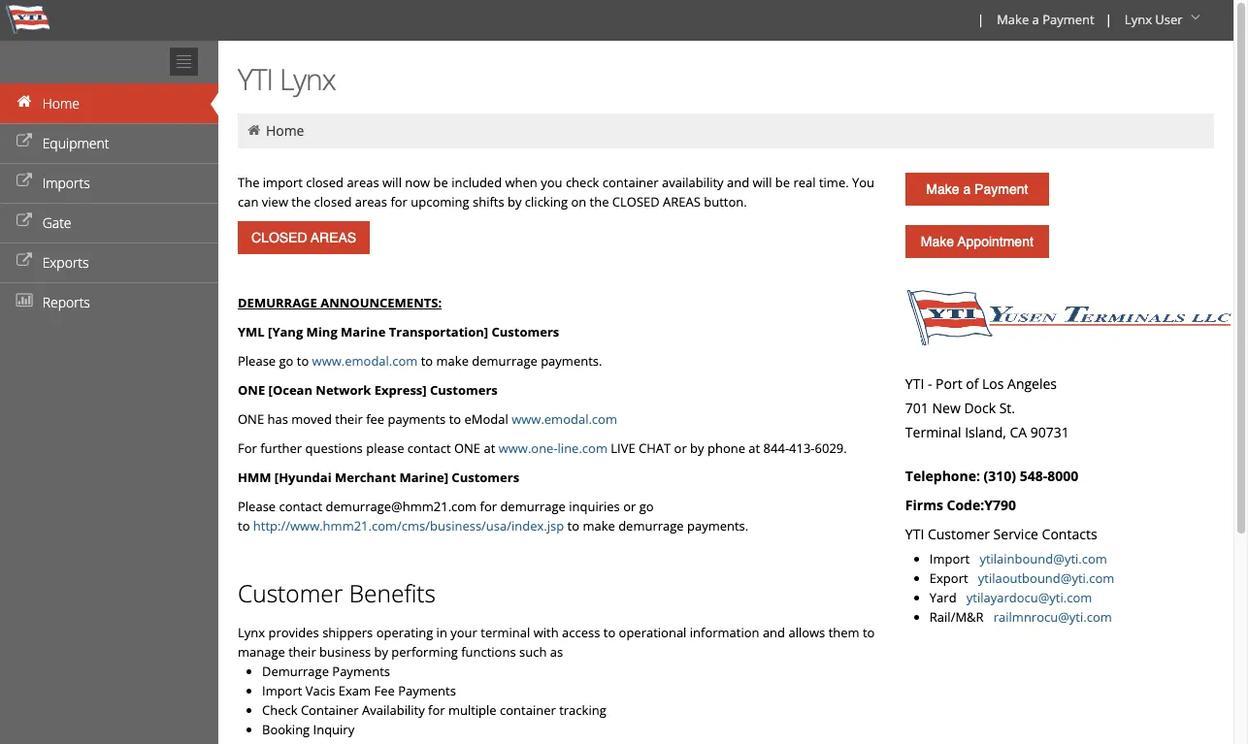 Task type: describe. For each thing, give the bounding box(es) containing it.
access
[[562, 624, 600, 642]]

clicking
[[525, 193, 568, 211]]

with
[[534, 624, 559, 642]]

further
[[260, 440, 302, 457]]

booking
[[262, 721, 310, 739]]

reports
[[42, 293, 90, 312]]

customers for one [ocean network express] customers
[[430, 382, 498, 399]]

dock
[[965, 399, 996, 418]]

and inside lynx provides shippers operating in your terminal with access to operational information and allows them to manage their business by performing functions such as
[[763, 624, 786, 642]]

new
[[933, 399, 961, 418]]

them
[[829, 624, 860, 642]]

firms
[[906, 496, 944, 515]]

one [ocean network express] customers
[[238, 382, 498, 399]]

import inside demurrage payments import vacis exam fee payments check container availability for multiple container tracking booking inquiry
[[262, 683, 302, 700]]

1 vertical spatial closed
[[314, 193, 352, 211]]

transportation]
[[389, 323, 489, 341]]

rail/m&r
[[930, 609, 984, 626]]

lynx user
[[1125, 11, 1183, 28]]

network
[[316, 382, 371, 399]]

by inside lynx provides shippers operating in your terminal with access to operational information and allows them to manage their business by performing functions such as
[[374, 644, 388, 661]]

1 vertical spatial areas
[[355, 193, 387, 211]]

operational
[[619, 624, 687, 642]]

413-
[[789, 440, 815, 457]]

548-
[[1020, 467, 1048, 485]]

0 horizontal spatial payment
[[975, 182, 1029, 197]]

closed
[[613, 193, 660, 211]]

has
[[268, 411, 288, 428]]

terminal
[[481, 624, 530, 642]]

0 vertical spatial make a payment
[[997, 11, 1095, 28]]

0 vertical spatial closed
[[306, 174, 344, 191]]

2 the from the left
[[590, 193, 609, 211]]

2 horizontal spatial by
[[690, 440, 705, 457]]

yti for yti - port of los angeles 701 new dock st. terminal island, ca 90731
[[906, 375, 925, 393]]

questions
[[305, 440, 363, 457]]

www.emodal.com link for to make demurrage payments.
[[312, 352, 418, 370]]

0 vertical spatial areas
[[347, 174, 379, 191]]

hmm
[[238, 469, 271, 486]]

exam
[[339, 683, 371, 700]]

external link image for gate
[[15, 215, 34, 228]]

0 vertical spatial make
[[437, 352, 469, 370]]

2 vertical spatial make
[[921, 234, 955, 250]]

0 vertical spatial or
[[674, 440, 687, 457]]

island,
[[965, 423, 1007, 442]]

telephone:
[[906, 467, 981, 485]]

2 be from the left
[[776, 174, 790, 191]]

2 vertical spatial demurrage
[[619, 518, 684, 535]]

when
[[505, 174, 538, 191]]

1 horizontal spatial contact
[[408, 440, 451, 457]]

inquiry
[[313, 721, 355, 739]]

0 vertical spatial payment
[[1043, 11, 1095, 28]]

equipment
[[42, 134, 109, 152]]

1 vertical spatial make a payment link
[[906, 173, 1049, 206]]

ca
[[1010, 423, 1027, 442]]

1 horizontal spatial payments
[[398, 683, 456, 700]]

live
[[611, 440, 636, 457]]

yml
[[238, 323, 265, 341]]

please go to www.emodal.com to make demurrage payments.
[[238, 352, 602, 370]]

one has moved their fee payments to emodal www.emodal.com
[[238, 411, 617, 428]]

business
[[320, 644, 371, 661]]

1 vertical spatial home
[[266, 121, 304, 140]]

-
[[928, 375, 933, 393]]

2 vertical spatial one
[[454, 440, 481, 457]]

express]
[[375, 382, 427, 399]]

1 horizontal spatial www.emodal.com
[[512, 411, 617, 428]]

0 vertical spatial make a payment link
[[989, 0, 1102, 41]]

or inside the please contact demurrage@hmm21.com for demurrage inquiries or go to
[[624, 498, 636, 516]]

0 vertical spatial customer
[[928, 525, 990, 544]]

90731
[[1031, 423, 1070, 442]]

701
[[906, 399, 929, 418]]

user
[[1156, 11, 1183, 28]]

0 vertical spatial make
[[997, 11, 1029, 28]]

demurrage@hmm21.com
[[326, 498, 477, 516]]

railmnrocu@yti.com link
[[994, 609, 1113, 626]]

0 horizontal spatial customer
[[238, 578, 343, 610]]

emodal
[[465, 411, 509, 428]]

of
[[966, 375, 979, 393]]

please
[[366, 440, 404, 457]]

appointment
[[958, 234, 1034, 250]]

844-
[[764, 440, 789, 457]]

tracking
[[559, 702, 607, 719]]

external link image for imports
[[15, 175, 34, 188]]

please for please go to www.emodal.com to make demurrage payments.
[[238, 352, 276, 370]]

go inside the please contact demurrage@hmm21.com for demurrage inquiries or go to
[[640, 498, 654, 516]]

contact inside the please contact demurrage@hmm21.com for demurrage inquiries or go to
[[279, 498, 323, 516]]

for further questions please contact one at www.one-line.com live chat or by phone at 844-413-6029.
[[238, 440, 847, 457]]

angeles
[[1008, 375, 1057, 393]]

export
[[930, 570, 969, 587]]

ytilayardocu@yti.com
[[967, 589, 1093, 607]]

in
[[437, 624, 448, 642]]

to inside the please contact demurrage@hmm21.com for demurrage inquiries or go to
[[238, 518, 250, 535]]

1 horizontal spatial payments.
[[687, 518, 749, 535]]

0 vertical spatial home
[[42, 94, 80, 113]]

for inside demurrage payments import vacis exam fee payments check container availability for multiple container tracking booking inquiry
[[428, 702, 445, 719]]

0 horizontal spatial payments.
[[541, 352, 602, 370]]

2 | from the left
[[1106, 11, 1113, 28]]

1 the from the left
[[292, 193, 311, 211]]

demurrage payments import vacis exam fee payments check container availability for multiple container tracking booking inquiry
[[262, 663, 607, 739]]

code:y790
[[947, 496, 1017, 515]]

yard
[[930, 589, 957, 607]]

one for one has moved their fee payments to emodal www.emodal.com
[[238, 411, 264, 428]]

0 horizontal spatial a
[[964, 182, 971, 197]]

yti lynx
[[238, 59, 336, 99]]

please for please contact demurrage@hmm21.com for demurrage inquiries or go to
[[238, 498, 276, 516]]

1 vertical spatial make
[[927, 182, 960, 197]]

1 will from the left
[[383, 174, 402, 191]]

make appointment
[[921, 234, 1034, 250]]

to down inquiries
[[568, 518, 580, 535]]

for inside the please contact demurrage@hmm21.com for demurrage inquiries or go to
[[480, 498, 497, 516]]

view
[[262, 193, 288, 211]]

demurrage announcements:
[[238, 294, 442, 312]]

6029.
[[815, 440, 847, 457]]

shippers
[[323, 624, 373, 642]]

chat
[[639, 440, 671, 457]]

benefits
[[349, 578, 436, 610]]

railmnrocu@yti.com
[[994, 609, 1113, 626]]

multiple
[[449, 702, 497, 719]]

www.emodal.com link for one has moved their fee payments to emodal www.emodal.com
[[512, 411, 617, 428]]

yti for yti lynx
[[238, 59, 273, 99]]

to left emodal on the bottom left of the page
[[449, 411, 461, 428]]

you
[[852, 174, 875, 191]]

gate
[[42, 214, 71, 232]]

[hyundai
[[275, 469, 332, 486]]

0 horizontal spatial home link
[[0, 84, 218, 123]]

to up [ocean
[[297, 352, 309, 370]]

1 vertical spatial make
[[583, 518, 615, 535]]

lynx for provides
[[238, 624, 265, 642]]



Task type: vqa. For each thing, say whether or not it's contained in the screenshot.


Task type: locate. For each thing, give the bounding box(es) containing it.
container inside demurrage payments import vacis exam fee payments check container availability for multiple container tracking booking inquiry
[[500, 702, 556, 719]]

1 horizontal spatial the
[[590, 193, 609, 211]]

make
[[997, 11, 1029, 28], [927, 182, 960, 197], [921, 234, 955, 250]]

1 vertical spatial payments.
[[687, 518, 749, 535]]

2 horizontal spatial for
[[480, 498, 497, 516]]

your
[[451, 624, 478, 642]]

external link image inside gate "link"
[[15, 215, 34, 228]]

1 vertical spatial by
[[690, 440, 705, 457]]

imports
[[42, 174, 90, 192]]

such
[[519, 644, 547, 661]]

1 vertical spatial yti
[[906, 375, 925, 393]]

fee
[[366, 411, 385, 428]]

included
[[452, 174, 502, 191]]

payments up availability
[[398, 683, 456, 700]]

ytilayardocu@yti.com link
[[967, 589, 1093, 607]]

customers up http://www.hmm21.com/cms/business/usa/index.jsp to make demurrage payments.
[[452, 469, 520, 486]]

lynx inside 'link'
[[1125, 11, 1152, 28]]

2 vertical spatial external link image
[[15, 254, 34, 268]]

1 vertical spatial please
[[238, 498, 276, 516]]

home link
[[0, 84, 218, 123], [266, 121, 304, 140]]

1 vertical spatial their
[[289, 644, 316, 661]]

0 horizontal spatial their
[[289, 644, 316, 661]]

1 vertical spatial make a payment
[[927, 182, 1029, 197]]

0 vertical spatial www.emodal.com
[[312, 352, 418, 370]]

ytilaoutbound@yti.com link
[[979, 570, 1115, 587]]

lynx for user
[[1125, 11, 1152, 28]]

one
[[238, 382, 265, 399], [238, 411, 264, 428], [454, 440, 481, 457]]

lynx inside lynx provides shippers operating in your terminal with access to operational information and allows them to manage their business by performing functions such as
[[238, 624, 265, 642]]

a
[[1033, 11, 1040, 28], [964, 182, 971, 197]]

make appointment link
[[906, 225, 1049, 258]]

1 vertical spatial customers
[[430, 382, 498, 399]]

check
[[262, 702, 298, 719]]

marine]
[[400, 469, 449, 486]]

1 vertical spatial and
[[763, 624, 786, 642]]

1 horizontal spatial make
[[583, 518, 615, 535]]

0 vertical spatial please
[[238, 352, 276, 370]]

and
[[727, 174, 750, 191], [763, 624, 786, 642]]

0 vertical spatial a
[[1033, 11, 1040, 28]]

2 vertical spatial lynx
[[238, 624, 265, 642]]

to down hmm
[[238, 518, 250, 535]]

home right home icon
[[266, 121, 304, 140]]

1 horizontal spatial be
[[776, 174, 790, 191]]

for
[[238, 440, 257, 457]]

lynx user link
[[1116, 0, 1213, 41]]

real
[[794, 174, 816, 191]]

0 vertical spatial payments.
[[541, 352, 602, 370]]

import up check
[[262, 683, 302, 700]]

information
[[690, 624, 760, 642]]

home right home image
[[42, 94, 80, 113]]

and up button.
[[727, 174, 750, 191]]

customer down firms code:y790
[[928, 525, 990, 544]]

0 vertical spatial www.emodal.com link
[[312, 352, 418, 370]]

their up demurrage
[[289, 644, 316, 661]]

1 at from the left
[[484, 440, 495, 457]]

fee
[[374, 683, 395, 700]]

demurrage up emodal on the bottom left of the page
[[472, 352, 538, 370]]

payment left lynx user at top right
[[1043, 11, 1095, 28]]

customer up provides
[[238, 578, 343, 610]]

payments.
[[541, 352, 602, 370], [687, 518, 749, 535]]

will left now
[[383, 174, 402, 191]]

0 vertical spatial and
[[727, 174, 750, 191]]

3 external link image from the top
[[15, 254, 34, 268]]

one down emodal on the bottom left of the page
[[454, 440, 481, 457]]

0 vertical spatial one
[[238, 382, 265, 399]]

their left fee
[[335, 411, 363, 428]]

contact down [hyundai
[[279, 498, 323, 516]]

for inside the import closed areas will now be included when you check container availability and will be real time.  you can view the closed areas for upcoming shifts by clicking on the closed areas button.
[[391, 193, 408, 211]]

for down now
[[391, 193, 408, 211]]

line.com
[[558, 440, 608, 457]]

gate link
[[0, 203, 218, 243]]

customer benefits
[[238, 578, 436, 610]]

0 horizontal spatial be
[[434, 174, 448, 191]]

for left multiple
[[428, 702, 445, 719]]

0 horizontal spatial at
[[484, 440, 495, 457]]

demurrage up http://www.hmm21.com/cms/business/usa/index.jsp to make demurrage payments.
[[500, 498, 566, 516]]

1 vertical spatial import
[[262, 683, 302, 700]]

external link image up bar chart icon
[[15, 254, 34, 268]]

www.emodal.com down marine
[[312, 352, 418, 370]]

contacts
[[1042, 525, 1098, 544]]

be left 'real'
[[776, 174, 790, 191]]

please down the yml
[[238, 352, 276, 370]]

external link image
[[15, 175, 34, 188], [15, 215, 34, 228], [15, 254, 34, 268]]

manage
[[238, 644, 285, 661]]

go right inquiries
[[640, 498, 654, 516]]

0 horizontal spatial the
[[292, 193, 311, 211]]

and inside the import closed areas will now be included when you check container availability and will be real time.  you can view the closed areas for upcoming shifts by clicking on the closed areas button.
[[727, 174, 750, 191]]

make down inquiries
[[583, 518, 615, 535]]

1 vertical spatial payments
[[398, 683, 456, 700]]

1 vertical spatial one
[[238, 411, 264, 428]]

2 will from the left
[[753, 174, 772, 191]]

availability
[[362, 702, 425, 719]]

moved
[[292, 411, 332, 428]]

0 vertical spatial import
[[930, 551, 977, 568]]

container up closed
[[603, 174, 659, 191]]

customers up emodal on the bottom left of the page
[[430, 382, 498, 399]]

or right chat
[[674, 440, 687, 457]]

1 horizontal spatial their
[[335, 411, 363, 428]]

allows
[[789, 624, 826, 642]]

0 horizontal spatial www.emodal.com link
[[312, 352, 418, 370]]

yti inside yti - port of los angeles 701 new dock st. terminal island, ca 90731
[[906, 375, 925, 393]]

yml [yang ming marine transportation] customers
[[238, 323, 560, 341]]

payments. up line.com
[[541, 352, 602, 370]]

1 horizontal spatial home
[[266, 121, 304, 140]]

www.emodal.com link down marine
[[312, 352, 418, 370]]

[yang
[[268, 323, 303, 341]]

performing
[[392, 644, 458, 661]]

marine
[[341, 323, 386, 341]]

home link right home icon
[[266, 121, 304, 140]]

reports link
[[0, 283, 218, 322]]

0 horizontal spatial |
[[978, 11, 985, 28]]

1 | from the left
[[978, 11, 985, 28]]

ytilainbound@yti.com
[[980, 551, 1108, 568]]

home link up equipment
[[0, 84, 218, 123]]

shifts
[[473, 193, 505, 211]]

announcements:
[[321, 294, 442, 312]]

2 vertical spatial by
[[374, 644, 388, 661]]

0 vertical spatial contact
[[408, 440, 451, 457]]

telephone: (310) 548-8000
[[906, 467, 1079, 485]]

go
[[279, 352, 294, 370], [640, 498, 654, 516]]

go down the [yang
[[279, 352, 294, 370]]

be up upcoming
[[434, 174, 448, 191]]

0 horizontal spatial payments
[[332, 663, 390, 681]]

or right inquiries
[[624, 498, 636, 516]]

customers right transportation]
[[492, 323, 560, 341]]

import
[[930, 551, 977, 568], [262, 683, 302, 700]]

http://www.hmm21.com/cms/business/usa/index.jsp
[[253, 518, 564, 535]]

1 vertical spatial for
[[480, 498, 497, 516]]

external link image down external link icon
[[15, 175, 34, 188]]

button.
[[704, 193, 747, 211]]

one left has on the bottom left of page
[[238, 411, 264, 428]]

0 horizontal spatial will
[[383, 174, 402, 191]]

lynx provides shippers operating in your terminal with access to operational information and allows them to manage their business by performing functions such as
[[238, 624, 875, 661]]

1 vertical spatial www.emodal.com link
[[512, 411, 617, 428]]

port
[[936, 375, 963, 393]]

hmm [hyundai merchant marine] customers
[[238, 469, 520, 486]]

the
[[292, 193, 311, 211], [590, 193, 609, 211]]

equipment link
[[0, 123, 218, 163]]

angle down image
[[1187, 11, 1206, 24]]

1 horizontal spatial lynx
[[280, 59, 336, 99]]

upcoming
[[411, 193, 470, 211]]

demurrage down inquiries
[[619, 518, 684, 535]]

1 vertical spatial or
[[624, 498, 636, 516]]

their inside lynx provides shippers operating in your terminal with access to operational information and allows them to manage their business by performing functions such as
[[289, 644, 316, 661]]

will left 'real'
[[753, 174, 772, 191]]

please inside the please contact demurrage@hmm21.com for demurrage inquiries or go to
[[238, 498, 276, 516]]

los
[[983, 375, 1004, 393]]

1 horizontal spatial www.emodal.com link
[[512, 411, 617, 428]]

0 vertical spatial payments
[[332, 663, 390, 681]]

www.emodal.com up www.one-line.com link
[[512, 411, 617, 428]]

0 vertical spatial lynx
[[1125, 11, 1152, 28]]

0 horizontal spatial www.emodal.com
[[312, 352, 418, 370]]

contact down one has moved their fee payments to emodal www.emodal.com
[[408, 440, 451, 457]]

import up export
[[930, 551, 977, 568]]

1 vertical spatial container
[[500, 702, 556, 719]]

external link image inside imports "link"
[[15, 175, 34, 188]]

payments. down phone
[[687, 518, 749, 535]]

1 horizontal spatial a
[[1033, 11, 1040, 28]]

1 vertical spatial contact
[[279, 498, 323, 516]]

the right view
[[292, 193, 311, 211]]

2 vertical spatial yti
[[906, 525, 925, 544]]

one left [ocean
[[238, 382, 265, 399]]

1 external link image from the top
[[15, 175, 34, 188]]

by down when
[[508, 193, 522, 211]]

and left "allows"
[[763, 624, 786, 642]]

please contact demurrage@hmm21.com for demurrage inquiries or go to
[[238, 498, 654, 535]]

at down emodal on the bottom left of the page
[[484, 440, 495, 457]]

by inside the import closed areas will now be included when you check container availability and will be real time.  you can view the closed areas for upcoming shifts by clicking on the closed areas button.
[[508, 193, 522, 211]]

check
[[566, 174, 600, 191]]

yti
[[238, 59, 273, 99], [906, 375, 925, 393], [906, 525, 925, 544]]

functions
[[461, 644, 516, 661]]

closed right import
[[306, 174, 344, 191]]

import
[[263, 174, 303, 191]]

to right access on the left
[[604, 624, 616, 642]]

by
[[508, 193, 522, 211], [690, 440, 705, 457], [374, 644, 388, 661]]

http://www.hmm21.com/cms/business/usa/index.jsp link
[[253, 518, 564, 535]]

areas
[[347, 174, 379, 191], [355, 193, 387, 211]]

yti - port of los angeles 701 new dock st. terminal island, ca 90731
[[906, 375, 1070, 442]]

container left tracking
[[500, 702, 556, 719]]

yti left -
[[906, 375, 925, 393]]

1 horizontal spatial home link
[[266, 121, 304, 140]]

None submit
[[238, 221, 370, 254]]

vacis
[[306, 683, 335, 700]]

for up http://www.hmm21.com/cms/business/usa/index.jsp to make demurrage payments.
[[480, 498, 497, 516]]

container inside the import closed areas will now be included when you check container availability and will be real time.  you can view the closed areas for upcoming shifts by clicking on the closed areas button.
[[603, 174, 659, 191]]

external link image inside exports link
[[15, 254, 34, 268]]

service
[[994, 525, 1039, 544]]

0 horizontal spatial or
[[624, 498, 636, 516]]

by left phone
[[690, 440, 705, 457]]

0 horizontal spatial make
[[437, 352, 469, 370]]

1 horizontal spatial go
[[640, 498, 654, 516]]

1 vertical spatial go
[[640, 498, 654, 516]]

demurrage
[[262, 663, 329, 681]]

0 horizontal spatial and
[[727, 174, 750, 191]]

exports link
[[0, 243, 218, 283]]

imports link
[[0, 163, 218, 203]]

the right on
[[590, 193, 609, 211]]

1 vertical spatial demurrage
[[500, 498, 566, 516]]

payment up appointment
[[975, 182, 1029, 197]]

or
[[674, 440, 687, 457], [624, 498, 636, 516]]

on
[[571, 193, 587, 211]]

2 vertical spatial for
[[428, 702, 445, 719]]

to down transportation]
[[421, 352, 433, 370]]

at left 844-
[[749, 440, 760, 457]]

0 vertical spatial customers
[[492, 323, 560, 341]]

2 at from the left
[[749, 440, 760, 457]]

0 horizontal spatial import
[[262, 683, 302, 700]]

1 horizontal spatial import
[[930, 551, 977, 568]]

please down hmm
[[238, 498, 276, 516]]

yti down firms
[[906, 525, 925, 544]]

1 horizontal spatial by
[[508, 193, 522, 211]]

1 vertical spatial customer
[[238, 578, 343, 610]]

exports
[[42, 253, 89, 272]]

st.
[[1000, 399, 1016, 418]]

payments
[[388, 411, 446, 428]]

0 vertical spatial for
[[391, 193, 408, 211]]

2 vertical spatial customers
[[452, 469, 520, 486]]

areas left now
[[347, 174, 379, 191]]

by down operating
[[374, 644, 388, 661]]

yti up home icon
[[238, 59, 273, 99]]

yti for yti customer service contacts
[[906, 525, 925, 544]]

0 horizontal spatial home
[[42, 94, 80, 113]]

0 horizontal spatial by
[[374, 644, 388, 661]]

bar chart image
[[15, 294, 34, 308]]

payments
[[332, 663, 390, 681], [398, 683, 456, 700]]

1 horizontal spatial customer
[[928, 525, 990, 544]]

container
[[603, 174, 659, 191], [500, 702, 556, 719]]

payments up exam
[[332, 663, 390, 681]]

make down transportation]
[[437, 352, 469, 370]]

external link image for exports
[[15, 254, 34, 268]]

terminal
[[906, 423, 962, 442]]

0 horizontal spatial container
[[500, 702, 556, 719]]

www.emodal.com link up www.one-line.com link
[[512, 411, 617, 428]]

demurrage inside the please contact demurrage@hmm21.com for demurrage inquiries or go to
[[500, 498, 566, 516]]

external link image left gate at the left
[[15, 215, 34, 228]]

0 vertical spatial go
[[279, 352, 294, 370]]

home image
[[246, 123, 263, 137]]

1 vertical spatial lynx
[[280, 59, 336, 99]]

1 please from the top
[[238, 352, 276, 370]]

2 external link image from the top
[[15, 215, 34, 228]]

home
[[42, 94, 80, 113], [266, 121, 304, 140]]

1 horizontal spatial or
[[674, 440, 687, 457]]

0 vertical spatial by
[[508, 193, 522, 211]]

yti customer service contacts
[[906, 525, 1098, 544]]

customers for hmm [hyundai merchant marine] customers
[[452, 469, 520, 486]]

at
[[484, 440, 495, 457], [749, 440, 760, 457]]

1 horizontal spatial and
[[763, 624, 786, 642]]

0 horizontal spatial lynx
[[238, 624, 265, 642]]

inquiries
[[569, 498, 620, 516]]

0 vertical spatial container
[[603, 174, 659, 191]]

0 vertical spatial external link image
[[15, 175, 34, 188]]

to right them
[[863, 624, 875, 642]]

customers
[[492, 323, 560, 341], [430, 382, 498, 399], [452, 469, 520, 486]]

www.emodal.com link
[[312, 352, 418, 370], [512, 411, 617, 428]]

you
[[541, 174, 563, 191]]

home image
[[15, 95, 34, 109]]

1 be from the left
[[434, 174, 448, 191]]

1 horizontal spatial |
[[1106, 11, 1113, 28]]

the import closed areas will now be included when you check container availability and will be real time.  you can view the closed areas for upcoming shifts by clicking on the closed areas button.
[[238, 174, 875, 211]]

2 please from the top
[[238, 498, 276, 516]]

1 horizontal spatial for
[[428, 702, 445, 719]]

1 horizontal spatial at
[[749, 440, 760, 457]]

external link image
[[15, 135, 34, 149]]

areas left upcoming
[[355, 193, 387, 211]]

0 vertical spatial demurrage
[[472, 352, 538, 370]]

closed right view
[[314, 193, 352, 211]]

one for one [ocean network express] customers
[[238, 382, 265, 399]]



